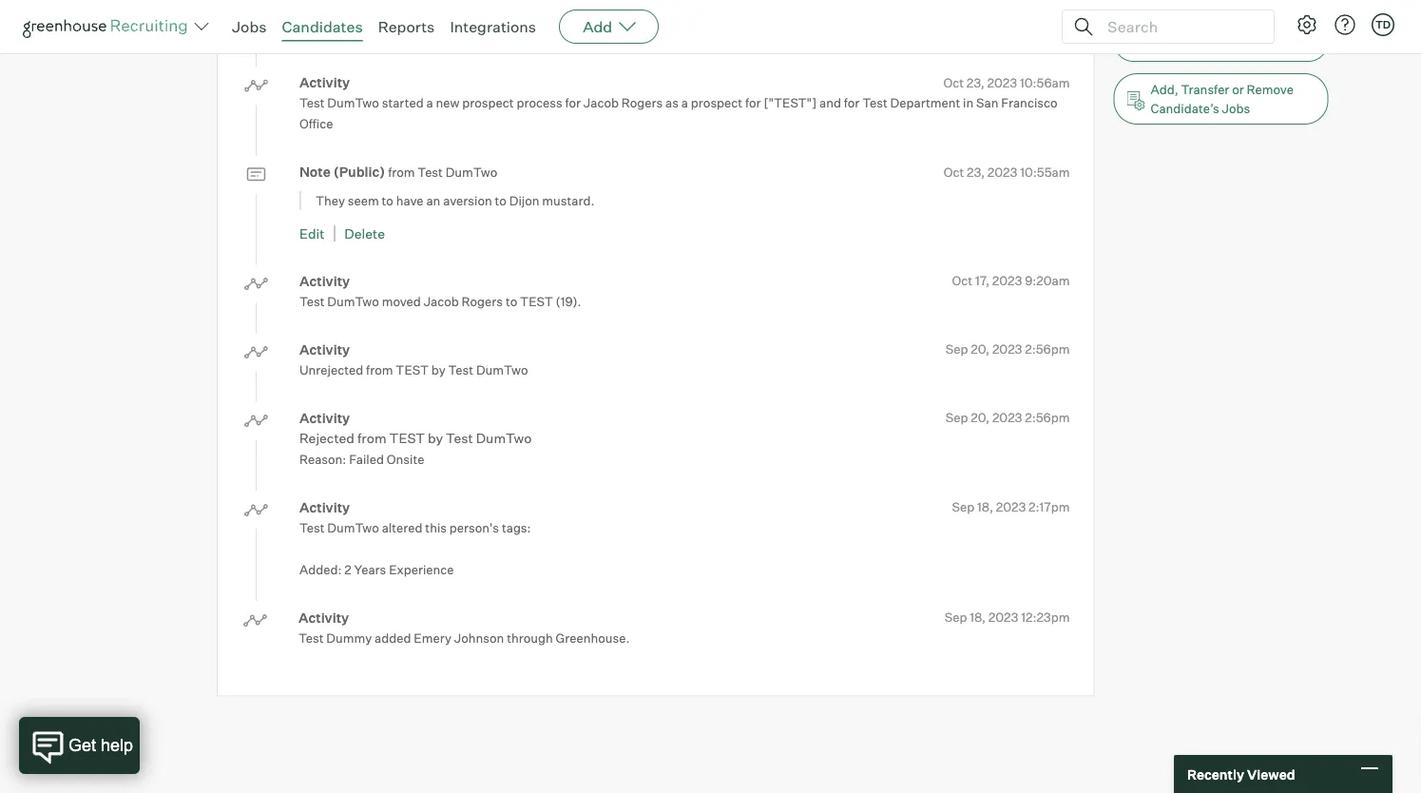 Task type: vqa. For each thing, say whether or not it's contained in the screenshot.
"Unrejected from TEST by Test DumTwo"
yes



Task type: locate. For each thing, give the bounding box(es) containing it.
2:17pm
[[1029, 499, 1071, 515]]

sep 20, 2023 2:56pm down oct 17, 2023 9:20am
[[946, 342, 1071, 357]]

jobs
[[232, 17, 267, 36], [1223, 101, 1251, 116]]

test inside rejected from test by test dumtwo reason: failed onsite
[[390, 430, 425, 446]]

add inside button
[[1151, 34, 1175, 49]]

jobs link
[[232, 17, 267, 36]]

activity up rejected
[[300, 410, 350, 426]]

test dumtwo started a new prospect process for jacob rogers as a prospect for ["test"] and for test department in san francisco office
[[300, 95, 1058, 131]]

from right unrejected
[[366, 362, 393, 377]]

aversion
[[443, 193, 492, 208]]

for right process
[[565, 95, 581, 110]]

edit
[[300, 225, 325, 242]]

2 20, from the top
[[971, 410, 990, 425]]

francisco
[[1002, 95, 1058, 110]]

2023 for test dumtwo moved jacob rogers to test (19).
[[993, 273, 1023, 288]]

oct for oct 23, 2023 10:56am
[[944, 75, 965, 90]]

1 2:56pm from the top
[[1026, 342, 1071, 357]]

add inside popup button
[[583, 17, 613, 36]]

test left the (19).
[[520, 294, 553, 309]]

test up onsite at bottom left
[[390, 430, 425, 446]]

started
[[382, 95, 424, 110]]

have
[[396, 193, 424, 208]]

10:56am
[[1021, 75, 1071, 90]]

as
[[1178, 34, 1191, 49], [666, 95, 679, 110]]

by for unrejected
[[432, 362, 446, 377]]

add left (50)
[[583, 17, 613, 36]]

1 sep 20, 2023 2:56pm from the top
[[946, 342, 1071, 357]]

18,
[[978, 499, 994, 515], [970, 610, 986, 625]]

2023 left 2:17pm
[[997, 499, 1027, 515]]

by down test dumtwo moved jacob rogers to test (19).
[[432, 362, 446, 377]]

2023 left 12:23pm in the right bottom of the page
[[989, 610, 1019, 625]]

sep
[[946, 342, 969, 357], [946, 410, 969, 425], [953, 499, 975, 515], [945, 610, 968, 625]]

dumtwo
[[327, 27, 379, 42], [327, 95, 379, 110], [446, 165, 498, 180], [327, 294, 379, 309], [476, 362, 528, 377], [476, 430, 532, 446], [327, 520, 379, 535]]

2023 up sep 18, 2023 2:17pm
[[993, 410, 1023, 425]]

1 vertical spatial jacob
[[584, 95, 619, 110]]

activity up dummy
[[299, 609, 349, 626]]

2 vertical spatial jacob
[[424, 294, 459, 309]]

1 vertical spatial rogers
[[622, 95, 663, 110]]

prospect left ["test"]
[[691, 95, 743, 110]]

jacob right process
[[584, 95, 619, 110]]

add for add
[[583, 17, 613, 36]]

0 vertical spatial 20,
[[971, 342, 990, 357]]

test
[[520, 294, 553, 309], [396, 362, 429, 377], [390, 430, 425, 446]]

delete
[[345, 225, 385, 242]]

23, up the in in the top of the page
[[967, 75, 985, 90]]

test up an
[[418, 165, 443, 180]]

seem
[[348, 193, 379, 208]]

17,
[[976, 273, 990, 288]]

test dummy added emery johnson through greenhouse.
[[299, 630, 630, 645]]

by
[[432, 362, 446, 377], [428, 430, 443, 446]]

1 vertical spatial 23,
[[967, 75, 985, 90]]

greenhouse recruiting image
[[23, 15, 194, 38]]

add up add,
[[1151, 34, 1175, 49]]

for left ["test"]
[[746, 95, 761, 110]]

td button
[[1373, 13, 1395, 36]]

2023 left 11:02am
[[992, 6, 1022, 22]]

from up the failed
[[358, 430, 387, 446]]

department
[[891, 95, 961, 110]]

2:56pm for rejected from test by test dumtwo
[[1026, 410, 1071, 425]]

experience
[[389, 562, 454, 577]]

dumtwo up aversion
[[446, 165, 498, 180]]

0 horizontal spatial add
[[583, 17, 613, 36]]

oct down the in in the top of the page
[[944, 164, 965, 179]]

2 vertical spatial test
[[390, 430, 425, 446]]

2 prospect from the left
[[691, 95, 743, 110]]

from for rejected
[[358, 430, 387, 446]]

jobs down 'or'
[[1223, 101, 1251, 116]]

2 sep 20, 2023 2:56pm from the top
[[946, 410, 1071, 425]]

activity for test dummy added emery johnson through greenhouse.
[[299, 609, 349, 626]]

td
[[1376, 18, 1392, 31]]

activity for test dumtwo started a new prospect process for jacob rogers as a prospect for ["test"] and for test department in san francisco office
[[300, 74, 350, 91]]

1 vertical spatial as
[[666, 95, 679, 110]]

dumtwo left advanced
[[327, 27, 379, 42]]

1 horizontal spatial jobs
[[1223, 101, 1251, 116]]

0 vertical spatial 2:56pm
[[1026, 342, 1071, 357]]

0 vertical spatial from
[[388, 165, 415, 180]]

23, for oct 23, 2023 11:02am
[[971, 6, 989, 22]]

oct
[[948, 6, 968, 22], [944, 75, 965, 90], [944, 164, 965, 179], [953, 273, 973, 288]]

jacob right advanced
[[441, 27, 476, 42]]

0 vertical spatial jobs
[[232, 17, 267, 36]]

23, left 11:02am
[[971, 6, 989, 22]]

to
[[1249, 34, 1260, 49], [382, 193, 394, 208], [495, 193, 507, 208], [506, 294, 518, 309]]

johnson
[[454, 630, 504, 645]]

0 vertical spatial sep 20, 2023 2:56pm
[[946, 342, 1071, 357]]

from up have
[[388, 165, 415, 180]]

2 vertical spatial 23,
[[967, 164, 985, 179]]

1 horizontal spatial as
[[1178, 34, 1191, 49]]

test for unrejected
[[396, 362, 429, 377]]

rogers left 'onto'
[[479, 27, 521, 42]]

test
[[300, 27, 325, 42], [300, 95, 325, 110], [863, 95, 888, 110], [418, 165, 443, 180], [300, 294, 325, 309], [448, 362, 474, 377], [446, 430, 473, 446], [300, 520, 325, 535], [299, 630, 324, 645]]

oct up the in in the top of the page
[[944, 75, 965, 90]]

activity up unrejected
[[300, 341, 350, 358]]

test up added:
[[300, 520, 325, 535]]

viewed
[[1248, 766, 1296, 783]]

add as prospect to ...
[[1151, 34, 1275, 49]]

by down unrejected from test by test dumtwo
[[428, 430, 443, 446]]

1 vertical spatial by
[[428, 430, 443, 446]]

2:56pm down 9:20am
[[1026, 342, 1071, 357]]

20, for rejected from test by test dumtwo
[[971, 410, 990, 425]]

9:20am
[[1026, 273, 1071, 288]]

activity
[[300, 6, 350, 22], [300, 74, 350, 91], [300, 273, 350, 289], [300, 341, 350, 358], [300, 410, 350, 426], [300, 499, 350, 516], [299, 609, 349, 626]]

2 horizontal spatial for
[[844, 95, 860, 110]]

activity for unrejected from test by test dumtwo
[[300, 341, 350, 358]]

years
[[354, 562, 386, 577]]

by inside rejected from test by test dumtwo reason: failed onsite
[[428, 430, 443, 446]]

test down unrejected from test by test dumtwo
[[446, 430, 473, 446]]

3 for from the left
[[844, 95, 860, 110]]

18, left 12:23pm in the right bottom of the page
[[970, 610, 986, 625]]

(public)
[[334, 164, 386, 180]]

activity down edit
[[300, 273, 350, 289]]

as inside button
[[1178, 34, 1191, 49]]

add, transfer or remove candidate's jobs
[[1151, 82, 1294, 116]]

2 vertical spatial from
[[358, 430, 387, 446]]

1 vertical spatial 2:56pm
[[1026, 410, 1071, 425]]

from inside rejected from test by test dumtwo reason: failed onsite
[[358, 430, 387, 446]]

test down moved
[[396, 362, 429, 377]]

candidates link
[[282, 17, 363, 36]]

1 horizontal spatial for
[[746, 95, 761, 110]]

dummy
[[327, 630, 372, 645]]

1 vertical spatial sep 20, 2023 2:56pm
[[946, 410, 1071, 425]]

from for unrejected
[[366, 362, 393, 377]]

unrejected from test by test dumtwo
[[300, 362, 528, 377]]

1 for from the left
[[565, 95, 581, 110]]

advanced
[[382, 27, 438, 42]]

test dumtwo altered this person's tags:
[[300, 520, 531, 535]]

0 vertical spatial 23,
[[971, 6, 989, 22]]

0 horizontal spatial as
[[666, 95, 679, 110]]

activity right jobs link
[[300, 6, 350, 22]]

1 horizontal spatial add
[[1151, 34, 1175, 49]]

1 vertical spatial jobs
[[1223, 101, 1251, 116]]

0 vertical spatial rogers
[[479, 27, 521, 42]]

2023 right 17,
[[993, 273, 1023, 288]]

20, down 17,
[[971, 342, 990, 357]]

20, up sep 18, 2023 2:17pm
[[971, 410, 990, 425]]

as left the prospect
[[1178, 34, 1191, 49]]

dumtwo up tags:
[[476, 430, 532, 446]]

0 vertical spatial by
[[432, 362, 446, 377]]

dumtwo inside note (public) from test dumtwo
[[446, 165, 498, 180]]

oct up the oct 23, 2023 10:56am
[[948, 6, 968, 22]]

23, left 10:55am
[[967, 164, 985, 179]]

rogers
[[479, 27, 521, 42], [622, 95, 663, 110], [462, 294, 503, 309]]

jobs left candidates
[[232, 17, 267, 36]]

sep 20, 2023 2:56pm
[[946, 342, 1071, 357], [946, 410, 1071, 425]]

sep for test dummy added emery johnson through greenhouse.
[[945, 610, 968, 625]]

test dumtwo moved jacob rogers to test (19).
[[300, 294, 582, 309]]

2:56pm up 2:17pm
[[1026, 410, 1071, 425]]

1 20, from the top
[[971, 342, 990, 357]]

rogers down (50)
[[622, 95, 663, 110]]

0 horizontal spatial jobs
[[232, 17, 267, 36]]

from
[[388, 165, 415, 180], [366, 362, 393, 377], [358, 430, 387, 446]]

2023 down oct 17, 2023 9:20am
[[993, 342, 1023, 357]]

rogers right moved
[[462, 294, 503, 309]]

dumtwo up office
[[327, 95, 379, 110]]

a
[[552, 27, 559, 42], [427, 95, 433, 110], [682, 95, 689, 110]]

1 vertical spatial test
[[396, 362, 429, 377]]

2023 for rejected from test by test dumtwo
[[993, 410, 1023, 425]]

add for add as prospect to ...
[[1151, 34, 1175, 49]]

jacob
[[441, 27, 476, 42], [584, 95, 619, 110], [424, 294, 459, 309]]

1 vertical spatial from
[[366, 362, 393, 377]]

activity for test dumtwo moved jacob rogers to test (19).
[[300, 273, 350, 289]]

sep 20, 2023 2:56pm up sep 18, 2023 2:17pm
[[946, 410, 1071, 425]]

0 vertical spatial 18,
[[978, 499, 994, 515]]

2:56pm
[[1026, 342, 1071, 357], [1026, 410, 1071, 425]]

added
[[375, 630, 411, 645]]

jacob for job,
[[441, 27, 476, 42]]

rogers inside test dumtwo started a new prospect process for jacob rogers as a prospect for ["test"] and for test department in san francisco office
[[622, 95, 663, 110]]

prospect right the new
[[463, 95, 514, 110]]

emery
[[414, 630, 452, 645]]

new
[[436, 95, 460, 110]]

2023
[[992, 6, 1022, 22], [988, 75, 1018, 90], [988, 164, 1018, 179], [993, 273, 1023, 288], [993, 342, 1023, 357], [993, 410, 1023, 425], [997, 499, 1027, 515], [989, 610, 1019, 625]]

as down (50)
[[666, 95, 679, 110]]

activity up office
[[300, 74, 350, 91]]

sep for rejected from test by test dumtwo
[[946, 410, 969, 425]]

1 vertical spatial 18,
[[970, 610, 986, 625]]

to left ... at the top
[[1249, 34, 1260, 49]]

integrations link
[[450, 17, 537, 36]]

oct for oct 23, 2023 10:55am
[[944, 164, 965, 179]]

to left dijon
[[495, 193, 507, 208]]

remove
[[1248, 82, 1294, 97]]

2 2:56pm from the top
[[1026, 410, 1071, 425]]

2 vertical spatial rogers
[[462, 294, 503, 309]]

0 horizontal spatial prospect
[[463, 95, 514, 110]]

18, left 2:17pm
[[978, 499, 994, 515]]

for
[[565, 95, 581, 110], [746, 95, 761, 110], [844, 95, 860, 110]]

prospect
[[463, 95, 514, 110], [691, 95, 743, 110]]

0 horizontal spatial for
[[565, 95, 581, 110]]

0 vertical spatial as
[[1178, 34, 1191, 49]]

failed
[[349, 451, 384, 467]]

recently
[[1188, 766, 1245, 783]]

jacob right moved
[[424, 294, 459, 309]]

for right and
[[844, 95, 860, 110]]

integrations
[[450, 17, 537, 36]]

1 horizontal spatial prospect
[[691, 95, 743, 110]]

2023 up san
[[988, 75, 1018, 90]]

oct left 17,
[[953, 273, 973, 288]]

1 vertical spatial 20,
[[971, 410, 990, 425]]

0 vertical spatial jacob
[[441, 27, 476, 42]]



Task type: describe. For each thing, give the bounding box(es) containing it.
test dumtwo advanced jacob rogers onto a job, designer (50)
[[300, 27, 667, 42]]

rejected
[[300, 430, 355, 446]]

candidate's
[[1151, 101, 1220, 116]]

sep 20, 2023 2:56pm for rejected from test by test dumtwo
[[946, 410, 1071, 425]]

onsite
[[387, 451, 425, 467]]

2
[[345, 562, 352, 577]]

test for rejected
[[390, 430, 425, 446]]

note (public) from test dumtwo
[[300, 164, 498, 180]]

mustard.
[[542, 193, 595, 208]]

2:56pm for unrejected from test by test dumtwo
[[1026, 342, 1071, 357]]

(19).
[[556, 294, 582, 309]]

18, for sep 18, 2023 2:17pm
[[978, 499, 994, 515]]

reason:
[[300, 451, 347, 467]]

onto
[[523, 27, 550, 42]]

edit link
[[300, 225, 325, 242]]

["test"]
[[764, 95, 817, 110]]

sep 18, 2023 2:17pm
[[953, 499, 1071, 515]]

transfer
[[1182, 82, 1230, 97]]

an
[[427, 193, 441, 208]]

or
[[1233, 82, 1245, 97]]

test down edit
[[300, 294, 325, 309]]

oct for oct 23, 2023 11:02am
[[948, 6, 968, 22]]

test up office
[[300, 95, 325, 110]]

23, for oct 23, 2023 10:55am
[[967, 164, 985, 179]]

to left have
[[382, 193, 394, 208]]

(50)
[[641, 27, 667, 42]]

greenhouse.
[[556, 630, 630, 645]]

dumtwo up 2
[[327, 520, 379, 535]]

rejected from test by test dumtwo reason: failed onsite
[[300, 430, 532, 467]]

person's
[[450, 520, 499, 535]]

from inside note (public) from test dumtwo
[[388, 165, 415, 180]]

add as prospect to ... button
[[1114, 22, 1329, 62]]

sep 20, 2023 2:56pm for unrejected from test by test dumtwo
[[946, 342, 1071, 357]]

activity for test dumtwo advanced jacob rogers onto a job, designer (50)
[[300, 6, 350, 22]]

20, for unrejected from test by test dumtwo
[[971, 342, 990, 357]]

test inside rejected from test by test dumtwo reason: failed onsite
[[446, 430, 473, 446]]

they
[[316, 193, 345, 208]]

activity for rejected from test by test dumtwo
[[300, 410, 350, 426]]

moved
[[382, 294, 421, 309]]

11:02am
[[1024, 6, 1071, 22]]

and
[[820, 95, 842, 110]]

this
[[426, 520, 447, 535]]

2023 for test dummy added emery johnson through greenhouse.
[[989, 610, 1019, 625]]

by for rejected
[[428, 430, 443, 446]]

they seem to have an aversion to dijon mustard.
[[316, 193, 595, 208]]

note
[[300, 164, 331, 180]]

jobs inside add, transfer or remove candidate's jobs
[[1223, 101, 1251, 116]]

to inside add as prospect to ... button
[[1249, 34, 1260, 49]]

test right and
[[863, 95, 888, 110]]

td button
[[1369, 10, 1399, 40]]

sep for unrejected from test by test dumtwo
[[946, 342, 969, 357]]

reports
[[378, 17, 435, 36]]

candidates
[[282, 17, 363, 36]]

add,
[[1151, 82, 1179, 97]]

tags:
[[502, 520, 531, 535]]

sep 18, 2023 12:23pm
[[945, 610, 1071, 625]]

dumtwo down test dumtwo moved jacob rogers to test (19).
[[476, 362, 528, 377]]

2023 for test dumtwo started a new prospect process for jacob rogers as a prospect for ["test"] and for test department in san francisco office
[[988, 75, 1018, 90]]

...
[[1263, 34, 1275, 49]]

1 prospect from the left
[[463, 95, 514, 110]]

oct 23, 2023 10:56am
[[944, 75, 1071, 90]]

12:23pm
[[1022, 610, 1071, 625]]

2023 left 10:55am
[[988, 164, 1018, 179]]

23, for oct 23, 2023 10:56am
[[967, 75, 985, 90]]

2 for from the left
[[746, 95, 761, 110]]

reports link
[[378, 17, 435, 36]]

jacob inside test dumtwo started a new prospect process for jacob rogers as a prospect for ["test"] and for test department in san francisco office
[[584, 95, 619, 110]]

job,
[[562, 27, 583, 42]]

recently viewed
[[1188, 766, 1296, 783]]

dijon
[[510, 193, 540, 208]]

2 horizontal spatial a
[[682, 95, 689, 110]]

process
[[517, 95, 563, 110]]

test inside note (public) from test dumtwo
[[418, 165, 443, 180]]

dumtwo left moved
[[327, 294, 379, 309]]

test left dummy
[[299, 630, 324, 645]]

as inside test dumtwo started a new prospect process for jacob rogers as a prospect for ["test"] and for test department in san francisco office
[[666, 95, 679, 110]]

activity down reason:
[[300, 499, 350, 516]]

2023 for unrejected from test by test dumtwo
[[993, 342, 1023, 357]]

through
[[507, 630, 553, 645]]

in
[[964, 95, 974, 110]]

oct 17, 2023 9:20am
[[953, 273, 1071, 288]]

0 vertical spatial test
[[520, 294, 553, 309]]

oct 23, 2023 10:55am
[[944, 164, 1071, 179]]

configure image
[[1296, 13, 1319, 36]]

jacob for (19).
[[424, 294, 459, 309]]

2023 for test dumtwo advanced jacob rogers onto a job, designer (50)
[[992, 6, 1022, 22]]

18, for sep 18, 2023 12:23pm
[[970, 610, 986, 625]]

office
[[300, 116, 333, 131]]

test down test dumtwo moved jacob rogers to test (19).
[[448, 362, 474, 377]]

oct for oct 17, 2023 9:20am
[[953, 273, 973, 288]]

10:55am
[[1021, 164, 1071, 179]]

dumtwo inside test dumtwo started a new prospect process for jacob rogers as a prospect for ["test"] and for test department in san francisco office
[[327, 95, 379, 110]]

0 horizontal spatial a
[[427, 95, 433, 110]]

rogers for (19).
[[462, 294, 503, 309]]

Search text field
[[1103, 13, 1257, 40]]

1 horizontal spatial a
[[552, 27, 559, 42]]

prospect
[[1194, 34, 1246, 49]]

delete link
[[345, 225, 385, 242]]

san
[[977, 95, 999, 110]]

oct 23, 2023 11:02am
[[948, 6, 1071, 22]]

unrejected
[[300, 362, 364, 377]]

added: 2 years experience
[[300, 562, 454, 577]]

dumtwo inside rejected from test by test dumtwo reason: failed onsite
[[476, 430, 532, 446]]

add button
[[559, 10, 659, 44]]

added:
[[300, 562, 342, 577]]

rogers for job,
[[479, 27, 521, 42]]

add, transfer or remove candidate's jobs button
[[1114, 73, 1329, 125]]

to left the (19).
[[506, 294, 518, 309]]

test right jobs link
[[300, 27, 325, 42]]

designer
[[586, 27, 638, 42]]

altered
[[382, 520, 423, 535]]



